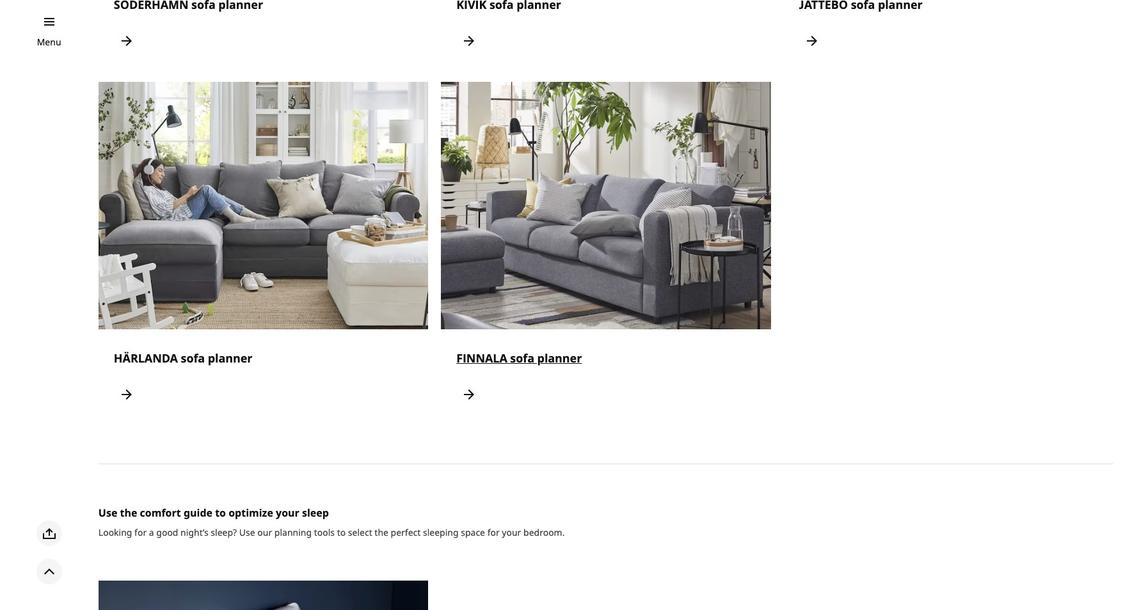 Task type: locate. For each thing, give the bounding box(es) containing it.
to right tools at bottom left
[[337, 527, 346, 539]]

tools
[[314, 527, 335, 539]]

sleep
[[302, 506, 329, 520]]

for right space
[[488, 527, 500, 539]]

1 planner from the left
[[208, 351, 253, 366]]

sleeping
[[423, 527, 459, 539]]

to up sleep?
[[215, 506, 226, 520]]

1 horizontal spatial use
[[239, 527, 255, 539]]

use
[[98, 506, 117, 520], [239, 527, 255, 539]]

1 vertical spatial to
[[337, 527, 346, 539]]

1 horizontal spatial for
[[488, 527, 500, 539]]

comfort
[[140, 506, 181, 520]]

a
[[149, 527, 154, 539]]

your
[[276, 506, 299, 520], [502, 527, 521, 539]]

sofa for härlanda
[[181, 351, 205, 366]]

your up "planning"
[[276, 506, 299, 520]]

the
[[120, 506, 137, 520], [375, 527, 389, 539]]

sofa right härlanda on the left bottom of the page
[[181, 351, 205, 366]]

0 vertical spatial use
[[98, 506, 117, 520]]

0 horizontal spatial sofa
[[181, 351, 205, 366]]

0 horizontal spatial to
[[215, 506, 226, 520]]

for left a
[[135, 527, 147, 539]]

0 horizontal spatial use
[[98, 506, 117, 520]]

0 vertical spatial to
[[215, 506, 226, 520]]

2 sofa from the left
[[510, 351, 535, 366]]

sleep?
[[211, 527, 237, 539]]

1 horizontal spatial sofa
[[510, 351, 535, 366]]

sofa for finnala
[[510, 351, 535, 366]]

sofa right finnala
[[510, 351, 535, 366]]

use left our
[[239, 527, 255, 539]]

to
[[215, 506, 226, 520], [337, 527, 346, 539]]

the right select
[[375, 527, 389, 539]]

planner
[[208, 351, 253, 366], [537, 351, 582, 366]]

0 horizontal spatial the
[[120, 506, 137, 520]]

2 for from the left
[[488, 527, 500, 539]]

use up looking
[[98, 506, 117, 520]]

1 for from the left
[[135, 527, 147, 539]]

your left bedroom. on the left
[[502, 527, 521, 539]]

1 horizontal spatial the
[[375, 527, 389, 539]]

0 horizontal spatial planner
[[208, 351, 253, 366]]

finnala sofa planner link
[[441, 82, 771, 423]]

0 vertical spatial the
[[120, 506, 137, 520]]

härlanda
[[114, 351, 178, 366]]

finnala sofa planner
[[457, 351, 582, 366]]

1 vertical spatial your
[[502, 527, 521, 539]]

for
[[135, 527, 147, 539], [488, 527, 500, 539]]

1 sofa from the left
[[181, 351, 205, 366]]

0 vertical spatial your
[[276, 506, 299, 520]]

0 horizontal spatial for
[[135, 527, 147, 539]]

2 planner from the left
[[537, 351, 582, 366]]

menu button
[[37, 35, 61, 49]]

0 horizontal spatial your
[[276, 506, 299, 520]]

the up looking
[[120, 506, 137, 520]]

sofa
[[181, 351, 205, 366], [510, 351, 535, 366]]

1 horizontal spatial planner
[[537, 351, 582, 366]]

guide
[[184, 506, 213, 520]]



Task type: describe. For each thing, give the bounding box(es) containing it.
night's
[[181, 527, 209, 539]]

optimize
[[229, 506, 273, 520]]

härlanda sofa planner link
[[98, 82, 428, 423]]

1 horizontal spatial to
[[337, 527, 346, 539]]

select
[[348, 527, 372, 539]]

planner for härlanda sofa planner
[[208, 351, 253, 366]]

bedroom.
[[524, 527, 565, 539]]

planning
[[275, 527, 312, 539]]

perfect
[[391, 527, 421, 539]]

use the comfort guide to optimize your sleep looking for a good night's sleep? use our planning tools to select the perfect sleeping space for your bedroom.
[[98, 506, 565, 539]]

1 horizontal spatial your
[[502, 527, 521, 539]]

1 vertical spatial the
[[375, 527, 389, 539]]

finnala
[[457, 351, 508, 366]]

menu
[[37, 36, 61, 48]]

1 vertical spatial use
[[239, 527, 255, 539]]

planner for finnala sofa planner
[[537, 351, 582, 366]]

good
[[156, 527, 178, 539]]

härlanda sofa planner
[[114, 351, 253, 366]]

space
[[461, 527, 485, 539]]

looking
[[98, 527, 132, 539]]

our
[[258, 527, 272, 539]]



Task type: vqa. For each thing, say whether or not it's contained in the screenshot.
all
no



